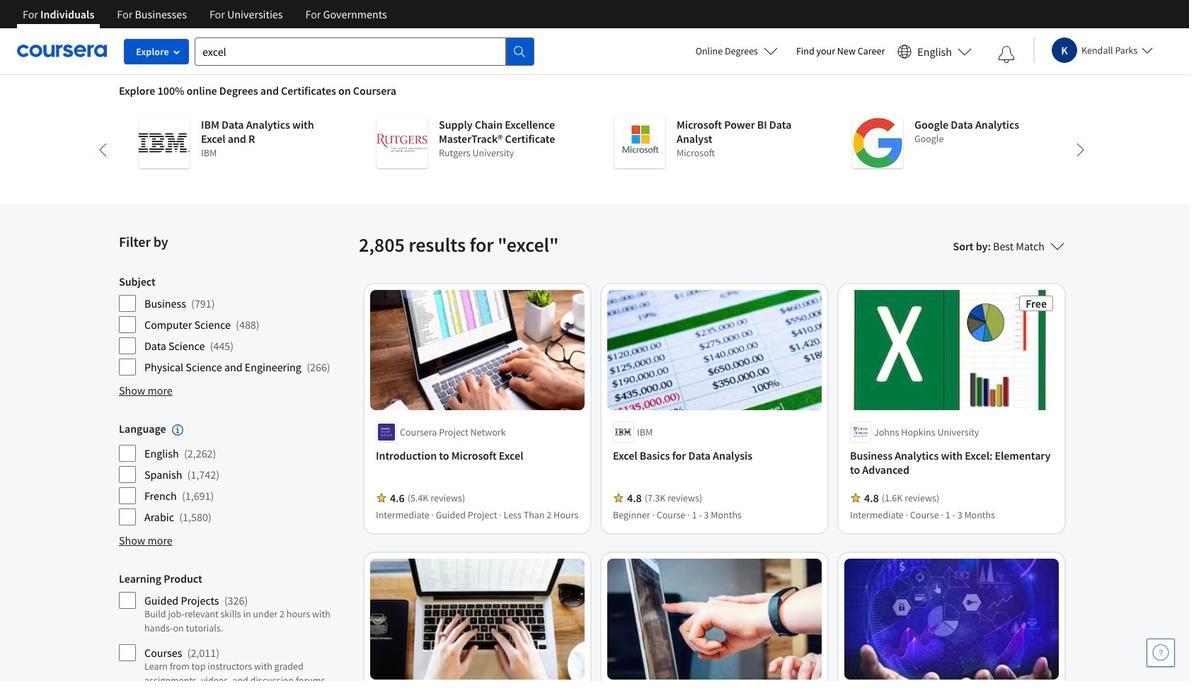 Task type: vqa. For each thing, say whether or not it's contained in the screenshot.
for
no



Task type: locate. For each thing, give the bounding box(es) containing it.
1 group from the top
[[119, 275, 350, 377]]

banner navigation
[[11, 0, 398, 28]]

rutgers university image
[[377, 118, 428, 168]]

0 vertical spatial group
[[119, 275, 350, 377]]

1 vertical spatial group
[[119, 422, 350, 527]]

2 vertical spatial group
[[119, 572, 350, 682]]

group
[[119, 275, 350, 377], [119, 422, 350, 527], [119, 572, 350, 682]]

help center image
[[1152, 645, 1169, 662]]

2 group from the top
[[119, 422, 350, 527]]

None search field
[[195, 37, 534, 65]]



Task type: describe. For each thing, give the bounding box(es) containing it.
microsoft image
[[614, 118, 665, 168]]

3 group from the top
[[119, 572, 350, 682]]

information about this filter group image
[[172, 425, 183, 436]]

google image
[[852, 118, 903, 168]]

coursera image
[[17, 40, 107, 62]]

What do you want to learn? text field
[[195, 37, 506, 65]]

ibm image
[[139, 118, 190, 168]]



